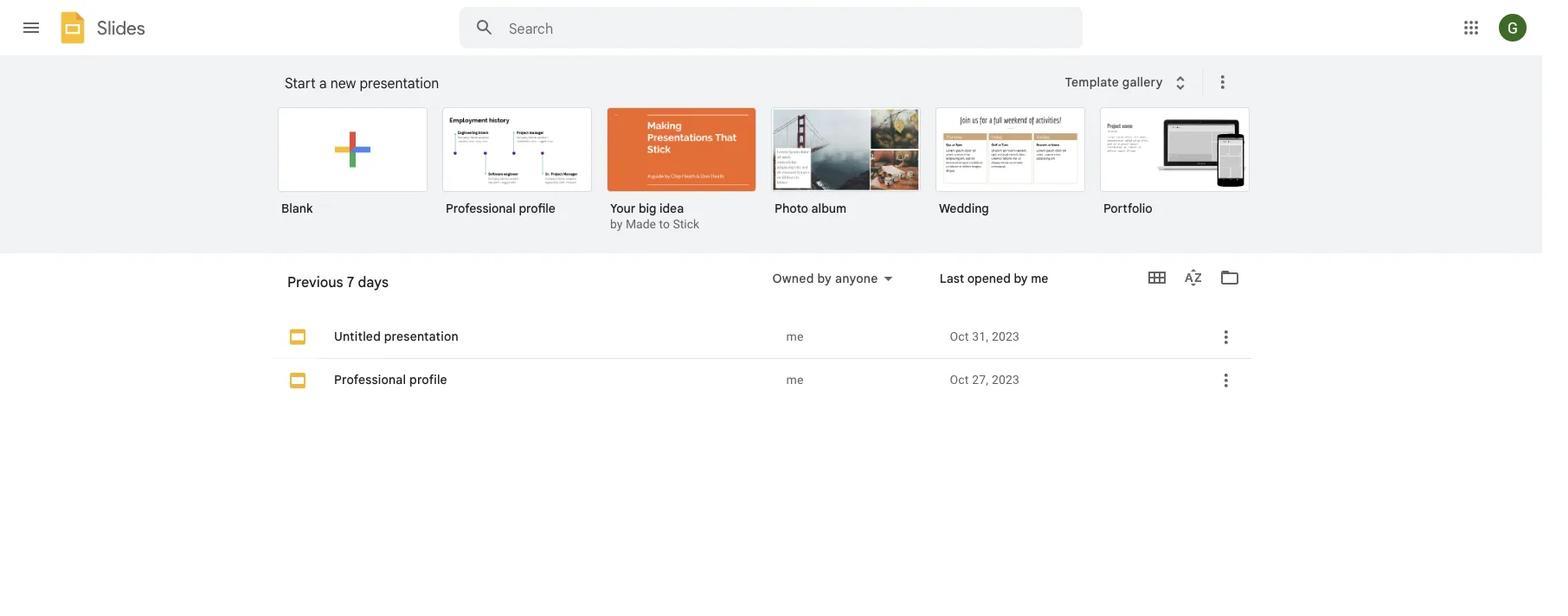 Task type: describe. For each thing, give the bounding box(es) containing it.
template gallery
[[1065, 75, 1163, 90]]

owned by anyone
[[773, 271, 878, 286]]

owned by me element for profile
[[787, 372, 936, 389]]

wedding option
[[936, 107, 1086, 229]]

me inside 'untitled presentation' option
[[787, 330, 804, 344]]

professional profile option for untitled presentation
[[274, 289, 1252, 596]]

slides link
[[55, 10, 145, 48]]

oct for presentation
[[950, 330, 969, 344]]

template gallery button
[[1054, 67, 1202, 98]]

owned
[[773, 271, 814, 286]]

untitled
[[334, 329, 381, 345]]

gallery
[[1123, 75, 1163, 90]]

by inside your big idea by made to stick
[[610, 217, 623, 232]]

your
[[610, 201, 636, 216]]

untitled presentation option
[[274, 245, 1252, 596]]

presentation inside option
[[384, 329, 459, 345]]

professional for blank
[[446, 201, 516, 216]]

start
[[285, 74, 316, 92]]

your big idea by made to stick
[[610, 201, 700, 232]]

anyone
[[835, 271, 878, 286]]

slides
[[97, 16, 145, 39]]

by up oct 31, 2023
[[1014, 271, 1028, 286]]

me inside professional profile option
[[787, 373, 804, 387]]

by right anyone
[[907, 281, 921, 297]]

idea
[[660, 201, 684, 216]]

stick
[[673, 217, 700, 232]]

untitled presentation
[[334, 329, 459, 345]]

1 horizontal spatial last
[[940, 271, 965, 286]]

made
[[626, 217, 656, 232]]

to
[[659, 217, 670, 232]]

album
[[812, 201, 847, 216]]

blank option
[[278, 107, 428, 229]]

previous 7 days heading
[[274, 254, 735, 309]]

7 for untitled
[[340, 280, 346, 296]]

main menu image
[[21, 17, 42, 38]]

start a new presentation
[[285, 74, 439, 92]]

oct for profile
[[950, 373, 969, 387]]



Task type: locate. For each thing, give the bounding box(es) containing it.
0 horizontal spatial professional
[[334, 373, 406, 388]]

1 oct from the top
[[950, 330, 969, 344]]

days for untitled
[[349, 280, 376, 296]]

professional profile up previous 7 days heading
[[446, 201, 556, 216]]

2023 inside 'untitled presentation' option
[[992, 330, 1020, 344]]

me
[[1031, 271, 1049, 286], [924, 281, 942, 297], [787, 330, 804, 344], [787, 373, 804, 387]]

previous 7 days inside heading
[[287, 274, 389, 291]]

last up oct 31, 2023
[[940, 271, 965, 286]]

photo album
[[775, 201, 847, 216]]

0 vertical spatial 2023
[[992, 330, 1020, 344]]

wedding
[[939, 201, 989, 216]]

2 oct from the top
[[950, 373, 969, 387]]

professional profile option for blank
[[442, 107, 592, 229]]

big
[[639, 201, 657, 216]]

oct 31, 2023
[[950, 330, 1020, 344]]

oct
[[950, 330, 969, 344], [950, 373, 969, 387]]

portfolio option
[[1100, 107, 1250, 229]]

1 horizontal spatial profile
[[519, 201, 556, 216]]

owned by me element for presentation
[[787, 329, 936, 346]]

1 vertical spatial profile
[[410, 373, 447, 388]]

1 owned by me element from the top
[[787, 329, 936, 346]]

2 owned by me element from the top
[[787, 372, 936, 389]]

professional profile for untitled presentation
[[334, 373, 447, 388]]

owned by anyone button
[[761, 268, 904, 289]]

0 horizontal spatial last
[[833, 281, 857, 297]]

last opened by me
[[940, 271, 1049, 286], [833, 281, 942, 297]]

presentation
[[360, 74, 439, 92], [384, 329, 459, 345]]

oct left 27,
[[950, 373, 969, 387]]

0 horizontal spatial opened
[[861, 281, 904, 297]]

1 vertical spatial oct
[[950, 373, 969, 387]]

7
[[347, 274, 354, 291], [340, 280, 346, 296]]

previous
[[287, 274, 343, 291], [287, 280, 336, 296]]

2023 right 31,
[[992, 330, 1020, 344]]

oct inside 'untitled presentation' option
[[950, 330, 969, 344]]

last right owned
[[833, 281, 857, 297]]

1 vertical spatial professional profile option
[[274, 289, 1252, 596]]

1 vertical spatial presentation
[[384, 329, 459, 345]]

oct left 31,
[[950, 330, 969, 344]]

0 vertical spatial profile
[[519, 201, 556, 216]]

previous 7 days for untitled presentation
[[287, 280, 376, 296]]

None search field
[[460, 7, 1083, 48]]

days inside heading
[[358, 274, 389, 291]]

list box
[[278, 104, 1273, 255], [274, 245, 1252, 596]]

previous for untitled
[[287, 280, 336, 296]]

profile
[[519, 201, 556, 216], [410, 373, 447, 388]]

profile for untitled presentation
[[410, 373, 447, 388]]

previous inside heading
[[287, 274, 343, 291]]

professional for untitled presentation
[[334, 373, 406, 388]]

31,
[[972, 330, 989, 344]]

photo album option
[[771, 107, 921, 229]]

2023 for profile
[[992, 373, 1020, 387]]

1 previous from the top
[[287, 274, 343, 291]]

presentation right untitled
[[384, 329, 459, 345]]

2 previous from the top
[[287, 280, 336, 296]]

0 vertical spatial oct
[[950, 330, 969, 344]]

1 vertical spatial 2023
[[992, 373, 1020, 387]]

a
[[319, 74, 327, 92]]

list box containing untitled presentation
[[274, 245, 1252, 596]]

presentation right new
[[360, 74, 439, 92]]

0 horizontal spatial 7
[[340, 280, 346, 296]]

0 vertical spatial professional profile option
[[442, 107, 592, 229]]

list box containing blank
[[278, 104, 1273, 255]]

professional profile for blank
[[446, 201, 556, 216]]

last
[[940, 271, 965, 286], [833, 281, 857, 297]]

new
[[330, 74, 356, 92]]

profile down untitled presentation
[[410, 373, 447, 388]]

days for last
[[358, 274, 389, 291]]

search image
[[467, 10, 502, 45]]

previous 7 days for last opened by me
[[287, 274, 389, 291]]

made to stick link
[[626, 217, 700, 232]]

1 previous 7 days from the top
[[287, 274, 389, 291]]

1 horizontal spatial 7
[[347, 274, 354, 291]]

oct 27, 2023
[[950, 373, 1020, 387]]

professional
[[446, 201, 516, 216], [334, 373, 406, 388]]

days
[[358, 274, 389, 291], [349, 280, 376, 296]]

professional profile option
[[442, 107, 592, 229], [274, 289, 1252, 596]]

opened
[[968, 271, 1011, 286], [861, 281, 904, 297]]

2023 for presentation
[[992, 330, 1020, 344]]

0 vertical spatial professional
[[446, 201, 516, 216]]

portfolio
[[1104, 201, 1153, 216]]

1 vertical spatial professional profile
[[334, 373, 447, 388]]

1 2023 from the top
[[992, 330, 1020, 344]]

by down your
[[610, 217, 623, 232]]

1 horizontal spatial opened
[[968, 271, 1011, 286]]

photo
[[775, 201, 809, 216]]

professional up previous 7 days heading
[[446, 201, 516, 216]]

profile up previous 7 days heading
[[519, 201, 556, 216]]

start a new presentation heading
[[285, 55, 1054, 111]]

Search bar text field
[[509, 20, 1040, 37]]

by right owned
[[818, 271, 832, 286]]

blank
[[281, 201, 313, 216]]

1 vertical spatial professional
[[334, 373, 406, 388]]

2023 right 27,
[[992, 373, 1020, 387]]

more actions. image
[[1209, 72, 1233, 93]]

professional profile
[[446, 201, 556, 216], [334, 373, 447, 388]]

2023
[[992, 330, 1020, 344], [992, 373, 1020, 387]]

template
[[1065, 75, 1119, 90]]

by inside dropdown button
[[818, 271, 832, 286]]

0 horizontal spatial profile
[[410, 373, 447, 388]]

owned by me element
[[787, 329, 936, 346], [787, 372, 936, 389]]

professional profile down untitled presentation
[[334, 373, 447, 388]]

0 vertical spatial owned by me element
[[787, 329, 936, 346]]

7 for last
[[347, 274, 354, 291]]

27,
[[972, 373, 989, 387]]

2 2023 from the top
[[992, 373, 1020, 387]]

your big idea option
[[607, 107, 757, 234]]

professional down untitled
[[334, 373, 406, 388]]

0 vertical spatial presentation
[[360, 74, 439, 92]]

profile for blank
[[519, 201, 556, 216]]

1 horizontal spatial professional
[[446, 201, 516, 216]]

previous for last
[[287, 274, 343, 291]]

0 vertical spatial professional profile
[[446, 201, 556, 216]]

last opened by me oct 31, 2023 element
[[950, 329, 1189, 346]]

by
[[610, 217, 623, 232], [818, 271, 832, 286], [1014, 271, 1028, 286], [907, 281, 921, 297]]

last opened by me oct 27, 2023 element
[[950, 372, 1189, 389]]

7 inside previous 7 days heading
[[347, 274, 354, 291]]

presentation inside heading
[[360, 74, 439, 92]]

1 vertical spatial owned by me element
[[787, 372, 936, 389]]

2 previous 7 days from the top
[[287, 280, 376, 296]]

previous 7 days
[[287, 274, 389, 291], [287, 280, 376, 296]]



Task type: vqa. For each thing, say whether or not it's contained in the screenshot.
capitalize
no



